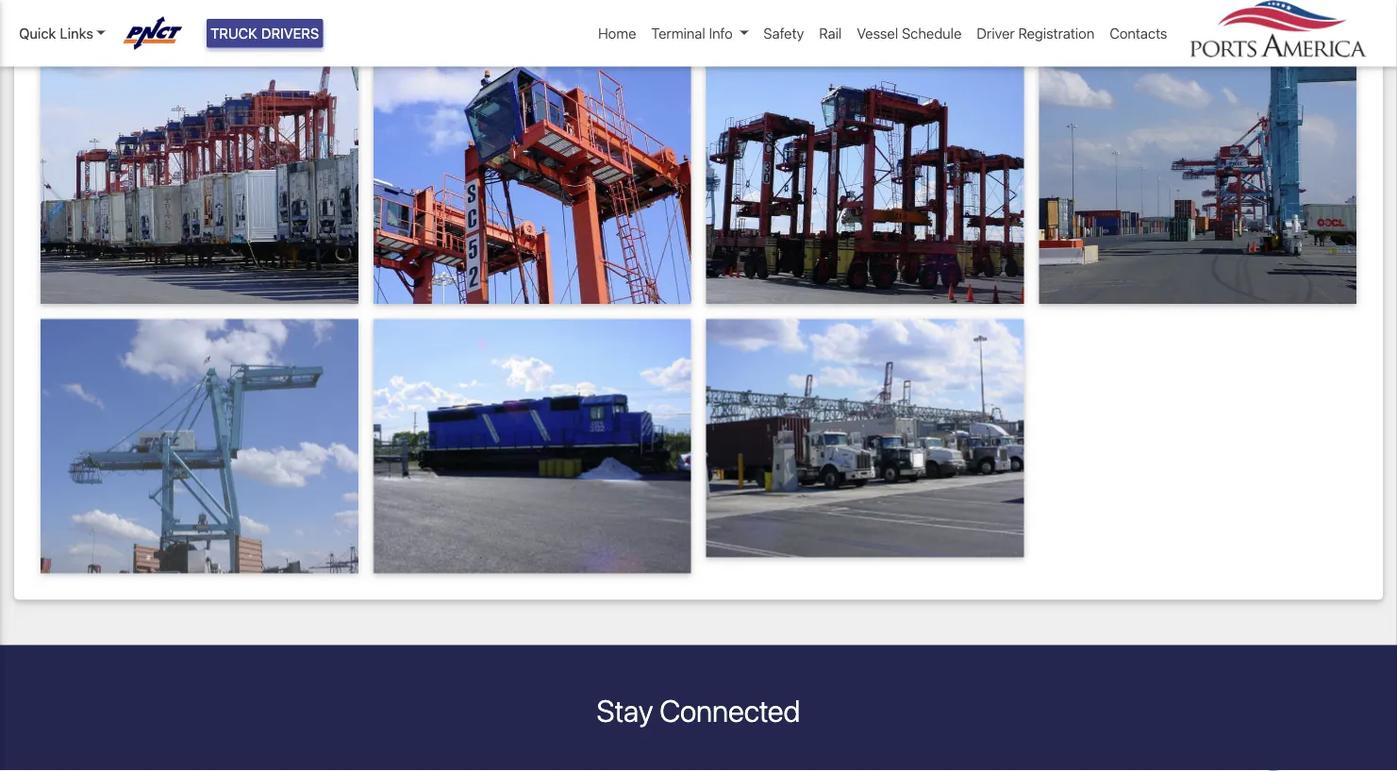 Task type: describe. For each thing, give the bounding box(es) containing it.
connected
[[660, 692, 801, 728]]

rail link
[[812, 15, 850, 51]]

truck drivers
[[210, 25, 319, 41]]

stay
[[597, 692, 653, 728]]

quick links
[[19, 25, 93, 41]]

contacts
[[1110, 25, 1168, 41]]

stay connected
[[597, 692, 801, 728]]

info
[[709, 25, 733, 41]]

truck drivers link
[[207, 19, 323, 48]]

vessel schedule link
[[850, 15, 970, 51]]

terminal info
[[652, 25, 733, 41]]

drivers
[[261, 25, 319, 41]]

links
[[60, 25, 93, 41]]

home link
[[591, 15, 644, 51]]

home
[[598, 25, 636, 41]]

rail
[[819, 25, 842, 41]]

driver registration link
[[970, 15, 1103, 51]]

terminal info link
[[644, 15, 756, 51]]



Task type: vqa. For each thing, say whether or not it's contained in the screenshot.
on
no



Task type: locate. For each thing, give the bounding box(es) containing it.
truck
[[210, 25, 257, 41]]

safety
[[764, 25, 804, 41]]

terminal
[[652, 25, 706, 41]]

registration
[[1019, 25, 1095, 41]]

driver
[[977, 25, 1015, 41]]

schedule
[[902, 25, 962, 41]]

safety link
[[756, 15, 812, 51]]

vessel
[[857, 25, 899, 41]]

quick
[[19, 25, 56, 41]]

quick links link
[[19, 23, 105, 44]]

driver registration
[[977, 25, 1095, 41]]

vessel schedule
[[857, 25, 962, 41]]

contacts link
[[1103, 15, 1175, 51]]



